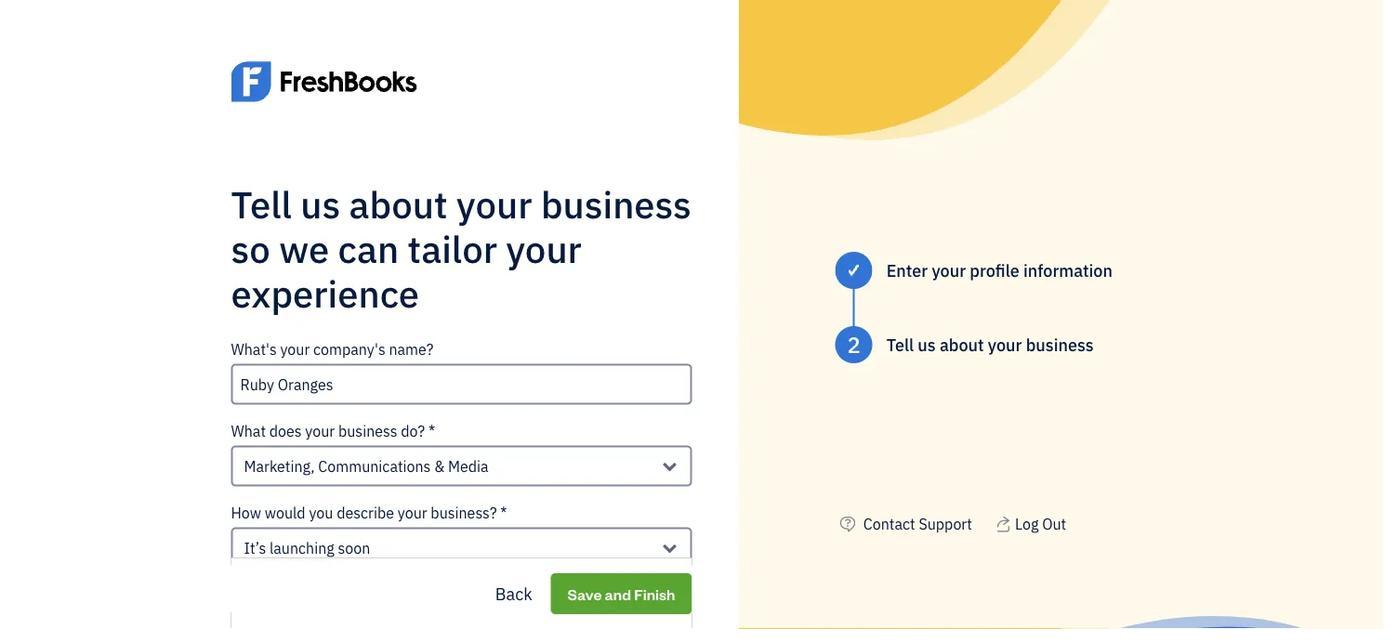 Task type: locate. For each thing, give the bounding box(es) containing it.
support
[[919, 514, 973, 534]]

* for business?
[[501, 503, 507, 523]]

what
[[231, 421, 266, 441]]

out
[[1043, 514, 1067, 534]]

0 vertical spatial tell
[[231, 180, 292, 228]]

your
[[457, 180, 532, 228], [506, 225, 582, 273], [932, 259, 966, 281], [988, 334, 1022, 355], [280, 340, 310, 359], [305, 421, 335, 441], [398, 503, 427, 523], [280, 585, 310, 605]]

2 horizontal spatial *
[[509, 585, 516, 605]]

business?
[[431, 503, 497, 523]]

media
[[448, 457, 489, 476]]

tailor
[[408, 225, 498, 273]]

so
[[231, 225, 270, 273]]

1 horizontal spatial tell
[[887, 334, 914, 355]]

can
[[338, 225, 399, 273]]

contact
[[864, 514, 916, 534]]

tell for tell us about your business so we can tailor your experience
[[231, 180, 292, 228]]

what's your company's name?
[[231, 340, 434, 359]]

0 vertical spatial business
[[541, 180, 692, 228]]

us right so
[[301, 180, 341, 228]]

launching
[[270, 539, 334, 558]]

1 vertical spatial tell
[[887, 334, 914, 355]]

communications
[[318, 457, 431, 476]]

us
[[301, 180, 341, 228], [918, 334, 936, 355]]

1 vertical spatial business
[[1026, 334, 1094, 355]]

us down enter
[[918, 334, 936, 355]]

1 vertical spatial about
[[940, 334, 984, 355]]

about for tell us about your business
[[940, 334, 984, 355]]

0 vertical spatial about
[[349, 180, 448, 228]]

0 vertical spatial us
[[301, 180, 341, 228]]

0 vertical spatial *
[[429, 421, 435, 441]]

what's for what's your estimated revenue this year? *
[[231, 585, 277, 605]]

what's
[[231, 340, 277, 359], [231, 585, 277, 605]]

does
[[269, 421, 302, 441]]

* right year?
[[509, 585, 516, 605]]

Marketing, Communications & Media field
[[231, 446, 692, 487]]

0 horizontal spatial about
[[349, 180, 448, 228]]

It's launching soon field
[[231, 528, 692, 569]]

business
[[541, 180, 692, 228], [1026, 334, 1094, 355], [338, 421, 398, 441]]

name?
[[389, 340, 434, 359]]

business inside tell us about your business so we can tailor your experience
[[541, 180, 692, 228]]

business for tell us about your business
[[1026, 334, 1094, 355]]

2 what's from the top
[[231, 585, 277, 605]]

0 vertical spatial what's
[[231, 340, 277, 359]]

business for tell us about your business so we can tailor your experience
[[541, 180, 692, 228]]

us for tell us about your business
[[918, 334, 936, 355]]

1 horizontal spatial business
[[541, 180, 692, 228]]

experience
[[231, 269, 419, 318]]

0 horizontal spatial tell
[[231, 180, 292, 228]]

what's up what on the bottom left
[[231, 340, 277, 359]]

we
[[279, 225, 329, 273]]

support image
[[836, 513, 860, 535]]

tell
[[231, 180, 292, 228], [887, 334, 914, 355]]

1 horizontal spatial us
[[918, 334, 936, 355]]

enter
[[887, 259, 928, 281]]

1 vertical spatial us
[[918, 334, 936, 355]]

tell us about your business
[[887, 334, 1094, 355]]

*
[[429, 421, 435, 441], [501, 503, 507, 523], [509, 585, 516, 605]]

None text field
[[231, 364, 692, 405]]

tell for tell us about your business
[[887, 334, 914, 355]]

us inside tell us about your business so we can tailor your experience
[[301, 180, 341, 228]]

2 vertical spatial *
[[509, 585, 516, 605]]

save and finish
[[568, 584, 676, 604]]

0 horizontal spatial us
[[301, 180, 341, 228]]

2 vertical spatial business
[[338, 421, 398, 441]]

it's launching soon
[[244, 539, 370, 558]]

estimated
[[313, 585, 381, 605]]

1 horizontal spatial about
[[940, 334, 984, 355]]

profile
[[970, 259, 1020, 281]]

information
[[1024, 259, 1113, 281]]

* right do?
[[429, 421, 435, 441]]

1 what's from the top
[[231, 340, 277, 359]]

* right 'business?'
[[501, 503, 507, 523]]

what's for what's your company's name?
[[231, 340, 277, 359]]

tell inside tell us about your business so we can tailor your experience
[[231, 180, 292, 228]]

marketing, communications & media
[[244, 457, 489, 476]]

1 horizontal spatial *
[[501, 503, 507, 523]]

about inside tell us about your business so we can tailor your experience
[[349, 180, 448, 228]]

about
[[349, 180, 448, 228], [940, 334, 984, 355]]

1 vertical spatial what's
[[231, 585, 277, 605]]

what's down it's
[[231, 585, 277, 605]]

about for tell us about your business so we can tailor your experience
[[349, 180, 448, 228]]

1 vertical spatial *
[[501, 503, 507, 523]]

2 horizontal spatial business
[[1026, 334, 1094, 355]]

log
[[1016, 514, 1039, 534]]



Task type: describe. For each thing, give the bounding box(es) containing it.
would
[[265, 503, 306, 523]]

how would you describe your business? *
[[231, 503, 507, 523]]

back button
[[481, 576, 547, 613]]

this
[[441, 585, 466, 605]]

&
[[434, 457, 445, 476]]

how
[[231, 503, 261, 523]]

and
[[605, 584, 631, 604]]

do?
[[401, 421, 425, 441]]

us for tell us about your business so we can tailor your experience
[[301, 180, 341, 228]]

0 horizontal spatial business
[[338, 421, 398, 441]]

0 horizontal spatial *
[[429, 421, 435, 441]]

contact support link
[[864, 514, 973, 534]]

save and finish button
[[551, 574, 692, 615]]

describe
[[337, 503, 394, 523]]

soon
[[338, 539, 370, 558]]

what does your business do? *
[[231, 421, 435, 441]]

contact support
[[864, 514, 973, 534]]

back
[[496, 583, 533, 605]]

log out
[[1016, 514, 1067, 534]]

log out button
[[995, 513, 1067, 535]]

year?
[[470, 585, 506, 605]]

* for year?
[[509, 585, 516, 605]]

revenue
[[384, 585, 438, 605]]

company's
[[313, 340, 386, 359]]

logout image
[[995, 513, 1012, 535]]

save
[[568, 584, 602, 604]]

you
[[309, 503, 333, 523]]

freshbooks logo image
[[231, 33, 417, 130]]

finish
[[634, 584, 676, 604]]

marketing,
[[244, 457, 315, 476]]

it's
[[244, 539, 266, 558]]

enter your profile information
[[887, 259, 1113, 281]]

tell us about your business so we can tailor your experience
[[231, 180, 692, 318]]

what's your estimated revenue this year? *
[[231, 585, 516, 605]]



Task type: vqa. For each thing, say whether or not it's contained in the screenshot.
Tell
yes



